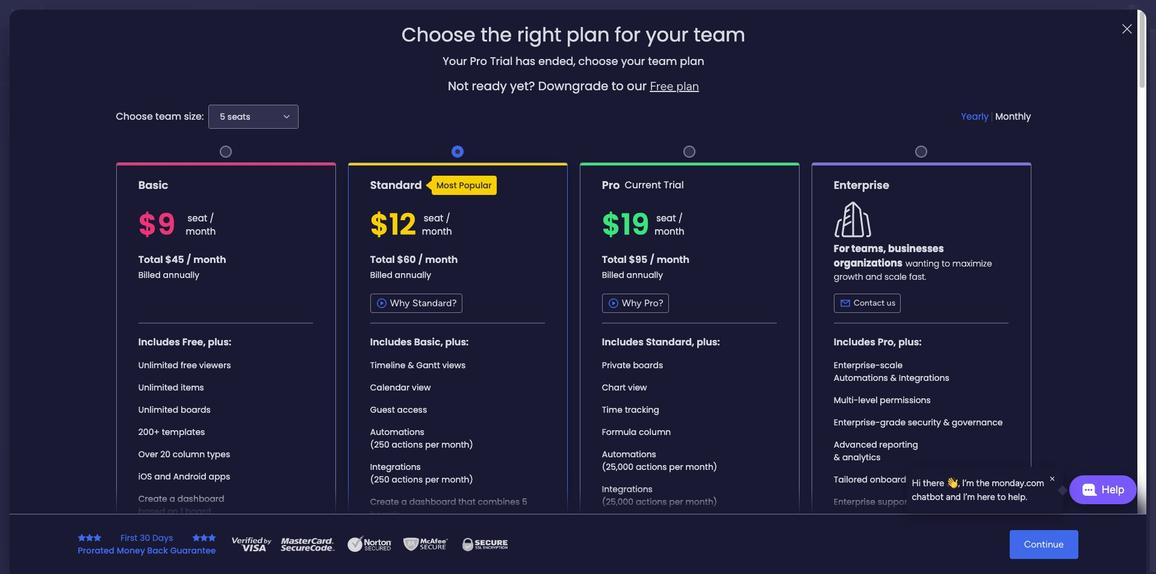 Task type: describe. For each thing, give the bounding box(es) containing it.
complete profile link
[[939, 157, 1102, 170]]

monday.com inside hi there 👋,  i'm the monday.com chatbot and i'm here to help.
[[992, 478, 1044, 489]]

manage
[[540, 405, 570, 415]]

and inside wanting to maximize growth and scale fast.
[[866, 271, 882, 283]]

& inside enterprise-scale automations & integrations
[[890, 372, 897, 384]]

30
[[140, 532, 150, 544]]

learn for getting
[[969, 465, 990, 475]]

views
[[442, 360, 466, 372]]

view for $19
[[628, 382, 647, 394]]

standard,
[[646, 336, 694, 350]]

1 star image from the left
[[78, 534, 86, 542]]

your inside boost your workflow in minutes with ready-made templates
[[956, 336, 975, 348]]

dashboard for boards
[[409, 496, 456, 509]]

guest access
[[370, 404, 427, 416]]

automations for automations (250 actions per month)
[[370, 427, 425, 439]]

timeline
[[370, 360, 406, 372]]

pro inside choose the right plan for your team your pro trial has ended, choose your team plan
[[470, 54, 487, 69]]

choose for the
[[402, 21, 476, 48]]

dashboard for board
[[177, 493, 224, 506]]

virtual inside virtual pet game work management
[[279, 429, 311, 442]]

your up our
[[621, 54, 645, 69]]

your inside hey james peterson, your pro trial with monday.com has ended
[[596, 267, 637, 293]]

not
[[448, 78, 469, 94]]

access for quickly
[[243, 51, 272, 63]]

your right for
[[646, 21, 689, 48]]

help image
[[1078, 8, 1090, 20]]

popular
[[459, 179, 492, 191]]

3 star image from the left
[[192, 534, 200, 542]]

items
[[181, 382, 204, 394]]

work management > main workspace inside work management > main workspace link
[[252, 240, 393, 251]]

includes for includes basic, plus:
[[370, 336, 412, 350]]

& inside standard tier selected option
[[408, 360, 414, 372]]

column inside basic tier selected option
[[173, 449, 205, 461]]

create for create a dashboard based on 1 board
[[138, 493, 167, 506]]

help for help
[[1102, 483, 1125, 497]]

get inside help center learn and get support
[[1008, 522, 1021, 533]]

there
[[923, 478, 945, 489]]

to inside this workspace is empty. join this workspace to create content.
[[98, 173, 106, 184]]

to inside wanting to maximize growth and scale fast.
[[942, 258, 950, 270]]

1 vertical spatial see plans button
[[539, 376, 617, 400]]

productivity?
[[678, 328, 740, 342]]

chatbot
[[912, 492, 944, 503]]

0 vertical spatial learn
[[921, 416, 946, 428]]

ios and android apps
[[138, 471, 230, 483]]

in
[[1020, 336, 1027, 348]]

month) for automations (250 actions per month)
[[442, 439, 473, 451]]

not ready yet? downgrade to our free plan
[[448, 78, 699, 94]]

$19 seat / month
[[602, 205, 685, 245]]

install our mobile app
[[952, 173, 1041, 184]]

monthly option
[[996, 110, 1031, 123]]

trial inside pro current trial
[[664, 178, 684, 192]]

why standard? button
[[370, 294, 462, 313]]

trial
[[676, 267, 711, 293]]

chart
[[602, 382, 626, 394]]

month) for integrations (25,000 actions per month)
[[686, 496, 717, 509]]

annually for $12
[[395, 269, 431, 281]]

ssl encrypted image
[[454, 536, 515, 554]]

/ for $19 seat / month
[[679, 212, 683, 224]]

enterprise tier selected option
[[812, 162, 1031, 557]]

account
[[586, 405, 616, 415]]

automations for automations (25,000 actions per month)
[[602, 449, 656, 461]]

& inside 'quick search results' list box
[[664, 220, 670, 232]]

downgrade
[[538, 78, 608, 94]]

(250 for integrations (250 actions per month)
[[370, 474, 390, 486]]

your left recent
[[275, 51, 294, 63]]

and right "inbox"
[[388, 51, 404, 63]]

started
[[1001, 451, 1029, 461]]

formula
[[602, 427, 637, 439]]

using
[[501, 328, 528, 342]]

add to favorites image
[[362, 220, 374, 232]]

0 horizontal spatial see plans
[[211, 9, 247, 19]]

public board image for project requests & approvals
[[569, 220, 582, 233]]

learn & get inspired
[[921, 416, 1008, 428]]

help for help center learn and get support
[[969, 509, 987, 519]]

contact us button
[[834, 294, 901, 313]]

0 vertical spatial 5
[[220, 111, 225, 123]]

templates for 200+ templates
[[162, 427, 205, 439]]

0 vertical spatial plan
[[567, 21, 610, 48]]

are
[[485, 343, 501, 357]]

quick search results list box
[[222, 113, 893, 272]]

enterprise support
[[834, 496, 911, 509]]

tier options list box
[[116, 141, 1031, 557]]

with inside hey james peterson, your pro trial with monday.com has ended
[[716, 267, 754, 293]]

scale inside enterprise-scale automations & integrations
[[880, 360, 903, 372]]

free plan link
[[650, 79, 699, 93]]

5 star image from the left
[[208, 534, 216, 542]]

close recently visited image
[[222, 98, 237, 113]]

explore
[[973, 377, 1005, 389]]

and inside help center learn and get support
[[992, 522, 1006, 533]]

billing cycle selection group
[[961, 110, 1031, 123]]

the inside choose the right plan for your team your pro trial has ended, choose your team plan
[[481, 21, 512, 48]]

security
[[908, 417, 941, 429]]

analytics
[[842, 452, 881, 464]]

integrations (250 actions per month)
[[370, 462, 473, 486]]

teams,
[[852, 242, 886, 256]]

maximize
[[953, 258, 992, 270]]

create a dashboard based on 1 board
[[138, 493, 224, 518]]

1 horizontal spatial see
[[566, 382, 582, 394]]

work inside virtual pet game work management
[[294, 446, 314, 457]]

mcafee secure image
[[401, 536, 450, 554]]

advanced
[[834, 439, 877, 451]]

quickly access your recent boards, inbox and workspaces
[[208, 51, 458, 63]]

workspace up peterson,
[[518, 240, 559, 251]]

game for card
[[480, 220, 506, 232]]

has inside choose the right plan for your team your pro trial has ended, choose your team plan
[[516, 54, 536, 69]]

help.
[[1008, 492, 1028, 503]]

that
[[458, 496, 476, 509]]

help center learn and get support
[[969, 509, 1052, 533]]

unlimited for unlimited boards
[[138, 404, 178, 416]]

continue
[[1024, 539, 1064, 550]]

total for $19
[[602, 253, 627, 267]]

seat for $12
[[424, 212, 444, 224]]

1 horizontal spatial see plans
[[566, 382, 607, 394]]

profile
[[994, 158, 1020, 169]]

plan inside not ready yet? downgrade to our free plan
[[677, 79, 699, 93]]

1 horizontal spatial main
[[332, 240, 350, 251]]

workspace up content.
[[55, 173, 96, 184]]

plus: for includes basic, plus:
[[445, 336, 469, 350]]

this
[[39, 173, 53, 184]]

free
[[181, 360, 197, 372]]

(250 for automations (250 actions per month)
[[370, 439, 390, 451]]

access for guest
[[397, 404, 427, 416]]

on
[[167, 506, 178, 518]]

enterprise- for grade
[[834, 417, 880, 429]]

create
[[108, 173, 132, 184]]

a for create a dashboard based on 1 board
[[170, 493, 175, 506]]

days
[[152, 532, 173, 544]]

choose
[[579, 54, 618, 69]]

0 vertical spatial see plans button
[[194, 5, 252, 23]]

to up fit on the right bottom of the page
[[598, 328, 607, 342]]

ended
[[632, 293, 690, 319]]

mastercard secure code image
[[277, 536, 338, 554]]

plans inside want to continue using monday.com to increase your productivity? there are a variety of plans to fit any of your needs.
[[560, 343, 586, 357]]

boards for unlimited boards
[[181, 404, 211, 416]]

> for trading
[[490, 240, 496, 251]]

$60
[[397, 253, 416, 267]]

work inside main workspace work management
[[294, 381, 314, 392]]

2 vertical spatial team
[[155, 110, 181, 123]]

has inside hey james peterson, your pro trial with monday.com has ended
[[593, 293, 627, 319]]

seat for $19
[[656, 212, 676, 224]]

most popular section head
[[426, 176, 497, 195]]

invite members image
[[995, 8, 1008, 20]]

ios
[[138, 471, 152, 483]]

to left fit on the right bottom of the page
[[589, 343, 599, 357]]

android
[[173, 471, 206, 483]]

governance
[[952, 417, 1003, 429]]

integrations for integrations (25,000 actions per month)
[[602, 484, 653, 496]]

search everything image
[[1052, 8, 1064, 20]]

support inside enterprise tier selected option
[[878, 496, 911, 509]]

pet inside virtual pet game work management
[[314, 429, 330, 442]]

works
[[1061, 465, 1083, 475]]

back
[[147, 545, 168, 557]]

choose the right plan for your team heading
[[402, 21, 746, 48]]

1
[[180, 506, 183, 518]]

monday.com inside hey james peterson, your pro trial with monday.com has ended
[[466, 293, 589, 319]]

onboarding
[[870, 474, 920, 486]]

your up the project planning
[[645, 343, 667, 357]]

timeline & gantt views
[[370, 360, 466, 372]]

boards for private boards
[[633, 360, 663, 372]]

needs.
[[669, 343, 701, 357]]

inbox
[[362, 51, 386, 63]]

explore templates
[[973, 377, 1051, 389]]

to left our
[[612, 78, 624, 94]]

$9
[[138, 205, 175, 245]]

choose for team
[[116, 110, 153, 123]]

plus: for includes pro, plus:
[[899, 336, 922, 350]]

main workspace work management
[[279, 364, 369, 392]]

requests
[[621, 220, 662, 232]]

virtual inside 'quick search results' list box
[[663, 240, 688, 251]]

month for total $95 / month billed annually
[[657, 253, 690, 267]]

our
[[627, 78, 647, 94]]

prorated money back guarantee
[[78, 545, 216, 557]]

0 horizontal spatial get
[[956, 416, 971, 428]]

unlimited for unlimited items
[[138, 382, 178, 394]]

1 vertical spatial game
[[705, 240, 727, 251]]

and inside basic tier selected option
[[154, 471, 171, 483]]

per for automations (25,000 actions per month)
[[669, 462, 683, 474]]

wanting to maximize growth and scale fast.
[[834, 258, 992, 283]]

2 horizontal spatial main
[[498, 240, 516, 251]]

0 vertical spatial i'm
[[962, 478, 974, 489]]

and inside hi there 👋,  i'm the monday.com chatbot and i'm here to help.
[[946, 492, 961, 503]]

contact us
[[854, 298, 896, 308]]

current
[[625, 178, 661, 192]]

unlimited free viewers
[[138, 360, 231, 372]]

boards,
[[327, 51, 359, 63]]

0 vertical spatial team
[[694, 21, 746, 48]]

choose team size:
[[116, 110, 204, 123]]

us
[[887, 298, 896, 308]]

seat / month
[[186, 212, 216, 238]]

actions for integrations (250 actions per month)
[[392, 474, 423, 486]]

👋,
[[947, 478, 960, 489]]

monday.com inside want to continue using monday.com to increase your productivity? there are a variety of plans to fit any of your needs.
[[530, 328, 595, 342]]

automations inside enterprise-scale automations & integrations
[[834, 372, 888, 384]]

2 work management > main workspace from the left
[[418, 240, 559, 251]]

/ inside seat / month
[[210, 212, 214, 224]]

unlimited items
[[138, 382, 204, 394]]

total inside total $45 / month billed annually
[[138, 253, 163, 267]]

formula column
[[602, 427, 671, 439]]

board
[[185, 506, 211, 518]]

apps
[[209, 471, 230, 483]]

/ for $12 seat / month
[[446, 212, 450, 224]]

lottie animation image for join this workspace to create content.
[[0, 453, 154, 575]]

annually inside total $45 / month billed annually
[[163, 269, 199, 281]]

main inside main workspace work management
[[279, 364, 303, 377]]

4 star image from the left
[[200, 534, 208, 542]]

time
[[602, 404, 623, 416]]

james peterson image
[[1123, 5, 1142, 24]]

enterprise for enterprise
[[834, 178, 890, 193]]

actions for automations (250 actions per month)
[[392, 439, 423, 451]]

5 inside create a dashboard that combines 5 boards
[[522, 496, 527, 509]]

pet inside 'quick search results' list box
[[690, 240, 703, 251]]

norton secured image
[[342, 536, 397, 554]]



Task type: locate. For each thing, give the bounding box(es) containing it.
/ right $9
[[210, 212, 214, 224]]

month for $19 seat / month
[[655, 225, 685, 238]]

2 of from the left
[[633, 343, 643, 357]]

0 horizontal spatial 5
[[220, 111, 225, 123]]

0 vertical spatial get
[[956, 416, 971, 428]]

includes for includes standard, plus:
[[602, 336, 644, 350]]

verified by visa image
[[230, 536, 273, 554]]

2 vertical spatial templates
[[162, 427, 205, 439]]

plan up choose
[[567, 21, 610, 48]]

update feed (inbox)
[[239, 287, 339, 301]]

month up the hey
[[425, 253, 458, 267]]

1 vertical spatial integrations
[[370, 462, 421, 474]]

/ inside total $95 / month billed annually
[[650, 253, 655, 267]]

star image
[[86, 534, 94, 542]]

1 vertical spatial lottie animation image
[[0, 453, 154, 575]]

organizations
[[834, 257, 903, 271]]

0 vertical spatial virtual
[[663, 240, 688, 251]]

4 includes from the left
[[834, 336, 876, 350]]

month right $45
[[193, 253, 226, 267]]

2 annually from the left
[[395, 269, 431, 281]]

total left $45
[[138, 253, 163, 267]]

game inside virtual pet game work management
[[333, 429, 362, 442]]

200+ templates
[[138, 427, 205, 439]]

select product image
[[11, 8, 23, 20]]

seat up 'work management > virtual pet game'
[[656, 212, 676, 224]]

a for create a dashboard that combines 5 boards
[[401, 496, 407, 509]]

1 vertical spatial boards
[[181, 404, 211, 416]]

level
[[858, 395, 878, 407]]

1 > from the left
[[325, 240, 330, 251]]

plans
[[227, 9, 247, 19], [560, 343, 586, 357], [585, 382, 607, 394]]

lottie animation element for join this workspace to create content.
[[0, 453, 154, 575]]

see plans up quickly
[[211, 9, 247, 19]]

why inside button
[[390, 297, 410, 309]]

most
[[436, 179, 457, 191]]

project left requests
[[586, 220, 619, 232]]

project up chart view
[[613, 364, 648, 377]]

enterprise- for scale
[[834, 360, 880, 372]]

total inside total $60 / month billed annually
[[370, 253, 395, 267]]

trial inside choose the right plan for your team your pro trial has ended, choose your team plan
[[490, 54, 513, 69]]

per for integrations (250 actions per month)
[[425, 474, 439, 486]]

1 horizontal spatial team
[[648, 54, 677, 69]]

1 (25,000 from the top
[[602, 462, 634, 474]]

project for project planning
[[613, 364, 648, 377]]

(25,000 down automations (25,000 actions per month)
[[602, 496, 634, 509]]

0 horizontal spatial boards
[[181, 404, 211, 416]]

1 horizontal spatial total
[[370, 253, 395, 267]]

per for automations (250 actions per month)
[[425, 439, 439, 451]]

total inside total $95 / month billed annually
[[602, 253, 627, 267]]

1 seat from the left
[[188, 212, 207, 224]]

3 billed from the left
[[602, 269, 624, 281]]

0 vertical spatial see
[[211, 9, 225, 19]]

my
[[572, 405, 583, 415]]

1 vertical spatial i'm
[[963, 492, 975, 503]]

lottie animation element for quickly access your recent boards, inbox and workspaces
[[581, 29, 919, 75]]

1 vertical spatial scale
[[880, 360, 903, 372]]

2 star image from the left
[[94, 534, 101, 542]]

plans up quickly
[[227, 9, 247, 19]]

1 horizontal spatial public board image
[[569, 220, 582, 233]]

lottie animation image
[[581, 29, 919, 75], [0, 453, 154, 575]]

column up android
[[173, 449, 205, 461]]

1 view from the left
[[412, 382, 431, 394]]

1 horizontal spatial game
[[480, 220, 506, 232]]

integrations inside integrations (250 actions per month)
[[370, 462, 421, 474]]

manage my account button
[[535, 400, 621, 420]]

1 vertical spatial automations
[[370, 427, 425, 439]]

see plans up manage my account
[[566, 382, 607, 394]]

to right want
[[444, 328, 454, 342]]

visited
[[286, 99, 320, 112]]

month for $12 seat / month
[[422, 225, 452, 238]]

plus: up viewers
[[208, 336, 231, 350]]

1 vertical spatial unlimited
[[138, 382, 178, 394]]

boards inside pro tier selected option
[[633, 360, 663, 372]]

view for $12
[[412, 382, 431, 394]]

total left '$95' in the top right of the page
[[602, 253, 627, 267]]

with
[[716, 267, 754, 293], [1067, 336, 1086, 348]]

> down project requests & approvals
[[656, 240, 661, 251]]

5 seats
[[220, 111, 250, 123]]

learn for help
[[969, 522, 990, 533]]

plans for 'see plans' button to the bottom
[[585, 382, 607, 394]]

why for $19
[[622, 297, 642, 309]]

boards inside create a dashboard that combines 5 boards
[[370, 509, 400, 521]]

over 20 column types
[[138, 449, 230, 461]]

workspace
[[47, 160, 88, 170], [55, 173, 96, 184], [352, 240, 393, 251], [518, 240, 559, 251], [305, 364, 358, 377]]

automations (25,000 actions per month)
[[602, 449, 717, 474]]

planning
[[651, 364, 692, 377]]

viewers
[[199, 360, 231, 372]]

unlimited for unlimited free viewers
[[138, 360, 178, 372]]

monday.com up the help. at the right bottom of the page
[[992, 478, 1044, 489]]

choose up workspaces
[[402, 21, 476, 48]]

per up create a dashboard that combines 5 boards at the bottom left
[[425, 474, 439, 486]]

0 vertical spatial access
[[243, 51, 272, 63]]

0 vertical spatial (25,000
[[602, 462, 634, 474]]

annually
[[163, 269, 199, 281], [395, 269, 431, 281], [627, 269, 663, 281]]

seat left card on the top left of the page
[[424, 212, 444, 224]]

create inside create a dashboard that combines 5 boards
[[370, 496, 399, 509]]

standard
[[370, 178, 422, 193]]

the inside hi there 👋,  i'm the monday.com chatbot and i'm here to help.
[[976, 478, 990, 489]]

work
[[97, 7, 119, 21], [252, 240, 271, 251], [418, 240, 436, 251], [584, 240, 602, 251], [294, 381, 314, 392], [628, 381, 648, 392], [294, 446, 314, 457]]

variety
[[512, 343, 545, 357]]

support
[[878, 496, 911, 509], [1023, 522, 1052, 533]]

plans up the 'account' on the bottom right of page
[[585, 382, 607, 394]]

this workspace is empty. join this workspace to create content.
[[21, 160, 132, 197]]

3 includes from the left
[[602, 336, 644, 350]]

unlimited up 200+
[[138, 404, 178, 416]]

1 enterprise from the top
[[834, 178, 890, 193]]

a inside want to continue using monday.com to increase your productivity? there are a variety of plans to fit any of your needs.
[[503, 343, 510, 357]]

lottie animation image for quickly access your recent boards, inbox and workspaces
[[581, 29, 919, 75]]

dashboard up board
[[177, 493, 224, 506]]

2 > from the left
[[490, 240, 496, 251]]

1 vertical spatial see plans
[[566, 382, 607, 394]]

includes up private
[[602, 336, 644, 350]]

choose
[[402, 21, 476, 48], [116, 110, 153, 123]]

workspace inside work management > main workspace link
[[352, 240, 393, 251]]

2 vertical spatial plan
[[677, 79, 699, 93]]

with right trial
[[716, 267, 754, 293]]

1 vertical spatial column
[[173, 449, 205, 461]]

support inside help center learn and get support
[[1023, 522, 1052, 533]]

monday marketplace image
[[1022, 8, 1034, 20]]

see plans button up quickly
[[194, 5, 252, 23]]

1 horizontal spatial lottie animation image
[[581, 29, 919, 75]]

made
[[957, 351, 981, 362]]

center
[[989, 509, 1014, 519]]

1 horizontal spatial get
[[1008, 522, 1021, 533]]

component image for trading card game
[[403, 239, 414, 250]]

annually down $45
[[163, 269, 199, 281]]

i'm right 👋,
[[962, 478, 974, 489]]

to inside hi there 👋,  i'm the monday.com chatbot and i'm here to help.
[[997, 492, 1006, 503]]

plus: for includes free, plus:
[[208, 336, 231, 350]]

per inside automations (25,000 actions per month)
[[669, 462, 683, 474]]

plus: inside basic tier selected option
[[208, 336, 231, 350]]

month inside $19 seat / month
[[655, 225, 685, 238]]

0 horizontal spatial integrations
[[370, 462, 421, 474]]

virtual pet game work management
[[279, 429, 369, 457]]

a inside create a dashboard that combines 5 boards
[[401, 496, 407, 509]]

want
[[416, 328, 442, 342]]

the
[[481, 21, 512, 48], [976, 478, 990, 489]]

access right quickly
[[243, 51, 272, 63]]

inspired
[[973, 416, 1008, 428]]

0 horizontal spatial main
[[279, 364, 303, 377]]

game for pet
[[333, 429, 362, 442]]

component image up $60
[[403, 239, 414, 250]]

see
[[211, 9, 225, 19], [566, 382, 582, 394]]

project inside 'quick search results' list box
[[586, 220, 619, 232]]

public board image
[[403, 220, 416, 233], [569, 220, 582, 233]]

chat bot icon image
[[1082, 484, 1097, 496]]

dialog containing hi there 👋,  i'm the monday.com
[[907, 467, 1064, 514]]

1 horizontal spatial access
[[397, 404, 427, 416]]

1 horizontal spatial billed
[[370, 269, 393, 281]]

management inside virtual pet game work management
[[316, 446, 369, 457]]

1 horizontal spatial lottie animation element
[[581, 29, 919, 75]]

1 enterprise- from the top
[[834, 360, 880, 372]]

0 vertical spatial enterprise-
[[834, 360, 880, 372]]

close my workspaces image
[[222, 327, 237, 342]]

month for total $45 / month billed annually
[[193, 253, 226, 267]]

1 public board image from the left
[[403, 220, 416, 233]]

continue button
[[1010, 530, 1078, 559]]

scale down for teams, businesses organizations
[[885, 271, 907, 283]]

annually inside total $95 / month billed annually
[[627, 269, 663, 281]]

annually down $60
[[395, 269, 431, 281]]

workspace up the this at the top of the page
[[47, 160, 88, 170]]

(inbox)
[[303, 287, 339, 301]]

billed inside total $60 / month billed annually
[[370, 269, 393, 281]]

plus: inside pro tier selected option
[[697, 336, 720, 350]]

2 total from the left
[[370, 253, 395, 267]]

billed inside total $45 / month billed annually
[[138, 269, 161, 281]]

create inside create a dashboard based on 1 board
[[138, 493, 167, 506]]

/ up 'work management > virtual pet game'
[[679, 212, 683, 224]]

templates image image
[[932, 242, 1091, 325]]

help inside button
[[1102, 483, 1125, 497]]

1 work management > main workspace from the left
[[252, 240, 393, 251]]

enterprise for enterprise support
[[834, 496, 876, 509]]

1 vertical spatial with
[[1067, 336, 1086, 348]]

enterprise- inside enterprise-scale automations & integrations
[[834, 360, 880, 372]]

templates inside button
[[1007, 377, 1051, 389]]

your up needs.
[[654, 328, 675, 342]]

monday.com up the using
[[466, 293, 589, 319]]

(25,000 for automations (25,000 actions per month)
[[602, 462, 634, 474]]

1 horizontal spatial integrations
[[602, 484, 653, 496]]

management
[[121, 7, 187, 21], [273, 240, 322, 251], [439, 240, 488, 251], [604, 240, 654, 251], [316, 381, 369, 392], [650, 381, 703, 392], [316, 446, 369, 457]]

month inside total $60 / month billed annually
[[425, 253, 458, 267]]

1 horizontal spatial support
[[1023, 522, 1052, 533]]

1 vertical spatial project
[[613, 364, 648, 377]]

0 horizontal spatial support
[[878, 496, 911, 509]]

0 horizontal spatial team
[[155, 110, 181, 123]]

option
[[7, 36, 146, 55], [7, 57, 146, 76]]

1 horizontal spatial see plans button
[[539, 376, 617, 400]]

0 horizontal spatial create
[[138, 493, 167, 506]]

i'm
[[962, 478, 974, 489], [963, 492, 975, 503]]

tailored onboarding *
[[834, 474, 926, 486]]

actions for automations (25,000 actions per month)
[[636, 462, 667, 474]]

get down center
[[1008, 522, 1021, 533]]

3 annually from the left
[[627, 269, 663, 281]]

pro left current on the right
[[602, 178, 620, 193]]

view inside standard tier selected option
[[412, 382, 431, 394]]

1 vertical spatial option
[[7, 57, 146, 76]]

includes free, plus:
[[138, 336, 231, 350]]

3 > from the left
[[656, 240, 661, 251]]

(250 inside automations (250 actions per month)
[[370, 439, 390, 451]]

month) for automations (25,000 actions per month)
[[686, 462, 717, 474]]

plus: for includes standard, plus:
[[697, 336, 720, 350]]

component image
[[613, 381, 624, 392]]

view inside pro tier selected option
[[628, 382, 647, 394]]

star image
[[78, 534, 86, 542], [94, 534, 101, 542], [192, 534, 200, 542], [200, 534, 208, 542], [208, 534, 216, 542]]

includes
[[138, 336, 180, 350], [370, 336, 412, 350], [602, 336, 644, 350], [834, 336, 876, 350]]

/ inside total $60 / month billed annually
[[418, 253, 423, 267]]

workspace inside main workspace work management
[[305, 364, 358, 377]]

choose inside choose the right plan for your team your pro trial has ended, choose your team plan
[[402, 21, 476, 48]]

minutes
[[1030, 336, 1064, 348]]

1 vertical spatial trial
[[664, 178, 684, 192]]

3 unlimited from the top
[[138, 404, 178, 416]]

growth
[[834, 271, 863, 283]]

0 horizontal spatial automations
[[370, 427, 425, 439]]

billed for $19
[[602, 269, 624, 281]]

pro inside hey james peterson, your pro trial with monday.com has ended
[[642, 267, 671, 293]]

/ right '$95' in the top right of the page
[[650, 253, 655, 267]]

per for integrations (25,000 actions per month)
[[669, 496, 683, 509]]

calendar
[[370, 382, 410, 394]]

4 plus: from the left
[[899, 336, 922, 350]]

2 enterprise from the top
[[834, 496, 876, 509]]

of right any
[[633, 343, 643, 357]]

includes inside basic tier selected option
[[138, 336, 180, 350]]

1 horizontal spatial >
[[490, 240, 496, 251]]

hey james peterson, your pro trial with monday.com has ended
[[402, 267, 754, 319]]

is
[[90, 160, 96, 170]]

plan right free
[[677, 79, 699, 93]]

integrations
[[899, 372, 950, 384], [370, 462, 421, 474], [602, 484, 653, 496]]

yearly option
[[961, 110, 989, 123]]

0 horizontal spatial virtual
[[279, 429, 311, 442]]

1 unlimited from the top
[[138, 360, 178, 372]]

dashboard inside create a dashboard based on 1 board
[[177, 493, 224, 506]]

basic tier selected option
[[116, 162, 336, 557]]

0 horizontal spatial choose
[[116, 110, 153, 123]]

2 unlimited from the top
[[138, 382, 178, 394]]

boards down items in the left bottom of the page
[[181, 404, 211, 416]]

guarantee
[[170, 545, 216, 557]]

month) inside integrations (250 actions per month)
[[442, 474, 473, 486]]

2 option from the top
[[7, 57, 146, 76]]

1 vertical spatial the
[[976, 478, 990, 489]]

1 vertical spatial has
[[593, 293, 627, 319]]

explore templates button
[[929, 371, 1095, 395]]

integrations down ready- at the bottom of the page
[[899, 372, 950, 384]]

ready-
[[929, 351, 957, 362]]

/ inside $12 seat / month
[[446, 212, 450, 224]]

1 vertical spatial pro
[[602, 178, 620, 193]]

your
[[646, 21, 689, 48], [275, 51, 294, 63], [621, 54, 645, 69], [596, 267, 637, 293], [654, 328, 675, 342], [956, 336, 975, 348], [645, 343, 667, 357]]

2 enterprise- from the top
[[834, 417, 880, 429]]

/ inside $19 seat / month
[[679, 212, 683, 224]]

billed for $12
[[370, 269, 393, 281]]

this
[[30, 160, 45, 170]]

a down integrations (250 actions per month)
[[401, 496, 407, 509]]

recently
[[239, 99, 283, 112]]

management inside main workspace work management
[[316, 381, 369, 392]]

a inside create a dashboard based on 1 board
[[170, 493, 175, 506]]

billed inside total $95 / month billed annually
[[602, 269, 624, 281]]

0 vertical spatial unlimited
[[138, 360, 178, 372]]

public board image left $19
[[569, 220, 582, 233]]

1 plus: from the left
[[208, 336, 231, 350]]

0 horizontal spatial with
[[716, 267, 754, 293]]

fit
[[601, 343, 610, 357]]

1 horizontal spatial with
[[1067, 336, 1086, 348]]

actions for integrations (25,000 actions per month)
[[636, 496, 667, 509]]

mobile
[[995, 173, 1022, 184]]

chart view
[[602, 382, 647, 394]]

pet down approvals
[[690, 240, 703, 251]]

2 includes from the left
[[370, 336, 412, 350]]

1 of from the left
[[548, 343, 557, 357]]

seat inside seat / month
[[188, 212, 207, 224]]

automations inside automations (25,000 actions per month)
[[602, 449, 656, 461]]

3 plus: from the left
[[697, 336, 720, 350]]

actions inside automations (25,000 actions per month)
[[636, 462, 667, 474]]

private boards
[[602, 360, 663, 372]]

2 public board image from the left
[[569, 220, 582, 233]]

(25,000 inside automations (25,000 actions per month)
[[602, 462, 634, 474]]

annually for $19
[[627, 269, 663, 281]]

1 horizontal spatial trial
[[664, 178, 684, 192]]

annually inside total $60 / month billed annually
[[395, 269, 431, 281]]

1 annually from the left
[[163, 269, 199, 281]]

pro inside option
[[602, 178, 620, 193]]

i'm left here
[[963, 492, 975, 503]]

your up made
[[956, 336, 975, 348]]

1 vertical spatial access
[[397, 404, 427, 416]]

learn inside getting started learn how monday.com works
[[969, 465, 990, 475]]

0 horizontal spatial lottie animation element
[[0, 453, 154, 575]]

0 vertical spatial lottie animation image
[[581, 29, 919, 75]]

plus:
[[208, 336, 231, 350], [445, 336, 469, 350], [697, 336, 720, 350], [899, 336, 922, 350]]

1 horizontal spatial automations
[[602, 449, 656, 461]]

integrations inside integrations (25,000 actions per month)
[[602, 484, 653, 496]]

0 horizontal spatial >
[[325, 240, 330, 251]]

tailored
[[834, 474, 868, 486]]

create up based
[[138, 493, 167, 506]]

has up yet?
[[516, 54, 536, 69]]

total left $60
[[370, 253, 395, 267]]

public board image for trading card game
[[403, 220, 416, 233]]

2 why from the left
[[622, 297, 642, 309]]

0 vertical spatial column
[[639, 427, 671, 439]]

integrations (25,000 actions per month)
[[602, 484, 717, 509]]

hey
[[402, 267, 437, 293]]

get
[[956, 416, 971, 428], [1008, 522, 1021, 533]]

0 horizontal spatial why
[[390, 297, 410, 309]]

5 left seats
[[220, 111, 225, 123]]

0 vertical spatial enterprise
[[834, 178, 890, 193]]

automations up level
[[834, 372, 888, 384]]

2 plus: from the left
[[445, 336, 469, 350]]

integrations for integrations (250 actions per month)
[[370, 462, 421, 474]]

0 vertical spatial trial
[[490, 54, 513, 69]]

automations inside automations (250 actions per month)
[[370, 427, 425, 439]]

0 vertical spatial project
[[586, 220, 619, 232]]

get left the inspired
[[956, 416, 971, 428]]

3 seat from the left
[[656, 212, 676, 224]]

1 component image from the left
[[403, 239, 414, 250]]

learn down center
[[969, 522, 990, 533]]

month up total $45 / month billed annually
[[186, 225, 216, 238]]

per up integrations (25,000 actions per month) at the bottom of page
[[669, 462, 683, 474]]

circle o image
[[939, 159, 947, 168]]

2 vertical spatial pro
[[642, 267, 671, 293]]

1 (250 from the top
[[370, 439, 390, 451]]

monday.com down 'started'
[[1010, 465, 1059, 475]]

size:
[[184, 110, 204, 123]]

feed
[[278, 287, 301, 301]]

2 vertical spatial automations
[[602, 449, 656, 461]]

0 vertical spatial see plans
[[211, 9, 247, 19]]

private
[[602, 360, 631, 372]]

billed left the hey
[[370, 269, 393, 281]]

$12
[[370, 205, 416, 245]]

to right here
[[997, 492, 1006, 503]]

0 vertical spatial game
[[480, 220, 506, 232]]

$12 seat / month
[[370, 205, 452, 245]]

basic,
[[414, 336, 443, 350]]

monday.com inside getting started learn how monday.com works
[[1010, 465, 1059, 475]]

why pro?
[[622, 297, 664, 309]]

> down trading card game
[[490, 240, 496, 251]]

workspace down add to favorites icon
[[352, 240, 393, 251]]

month) up integrations (25,000 actions per month) at the bottom of page
[[686, 462, 717, 474]]

1 includes from the left
[[138, 336, 180, 350]]

the up here
[[976, 478, 990, 489]]

a
[[503, 343, 510, 357], [170, 493, 175, 506], [401, 496, 407, 509]]

why for $12
[[390, 297, 410, 309]]

actions inside integrations (250 actions per month)
[[392, 474, 423, 486]]

component image
[[403, 239, 414, 250], [569, 239, 580, 250]]

integrations inside enterprise-scale automations & integrations
[[899, 372, 950, 384]]

workspace image
[[576, 363, 605, 392]]

1 vertical spatial plans
[[560, 343, 586, 357]]

0 horizontal spatial pro
[[470, 54, 487, 69]]

0 horizontal spatial total
[[138, 253, 163, 267]]

1 vertical spatial plan
[[680, 54, 704, 69]]

project for project requests & approvals
[[586, 220, 619, 232]]

column inside pro tier selected option
[[639, 427, 671, 439]]

per up integrations (250 actions per month)
[[425, 439, 439, 451]]

see plans button up manage my account
[[539, 376, 617, 400]]

enterprise- down includes pro, plus:
[[834, 360, 880, 372]]

getting started element
[[921, 439, 1102, 487]]

hi there 👋,  i'm the monday.com chatbot and i'm here to help.
[[912, 478, 1044, 503]]

total for $12
[[370, 253, 395, 267]]

peterson,
[[508, 267, 592, 293]]

seat inside $12 seat / month
[[424, 212, 444, 224]]

> up (inbox)
[[325, 240, 330, 251]]

0
[[348, 288, 354, 299]]

multi-level permissions
[[834, 395, 931, 407]]

0 horizontal spatial see
[[211, 9, 225, 19]]

pro tier selected option
[[580, 162, 799, 557]]

2 horizontal spatial game
[[705, 240, 727, 251]]

1 billed from the left
[[138, 269, 161, 281]]

notifications image
[[943, 8, 955, 20]]

plans for topmost 'see plans' button
[[227, 9, 247, 19]]

templates down workflow at the bottom of page
[[983, 351, 1026, 362]]

templates
[[983, 351, 1026, 362], [1007, 377, 1051, 389], [162, 427, 205, 439]]

and right ios
[[154, 471, 171, 483]]

pro up pro?
[[642, 267, 671, 293]]

includes for includes free, plus:
[[138, 336, 180, 350]]

with right minutes
[[1067, 336, 1086, 348]]

1 option from the top
[[7, 36, 146, 55]]

grade
[[880, 417, 906, 429]]

2 view from the left
[[628, 382, 647, 394]]

has up the increase
[[593, 293, 627, 319]]

2 horizontal spatial boards
[[633, 360, 663, 372]]

2 seat from the left
[[424, 212, 444, 224]]

work management > main workspace down card on the top left of the page
[[418, 240, 559, 251]]

month inside total $45 / month billed annually
[[193, 253, 226, 267]]

month) for integrations (250 actions per month)
[[442, 474, 473, 486]]

standard tier selected option
[[348, 162, 568, 557]]

2 billed from the left
[[370, 269, 393, 281]]

yet?
[[510, 78, 535, 94]]

0 vertical spatial automations
[[834, 372, 888, 384]]

card
[[456, 220, 478, 232]]

dialog
[[907, 467, 1064, 514]]

1 horizontal spatial choose
[[402, 21, 476, 48]]

component image for project requests & approvals
[[569, 239, 580, 250]]

month for total $60 / month billed annually
[[425, 253, 458, 267]]

automations down guest access
[[370, 427, 425, 439]]

0 vertical spatial plans
[[227, 9, 247, 19]]

/ for total $60 / month billed annually
[[418, 253, 423, 267]]

see up quickly
[[211, 9, 225, 19]]

1 horizontal spatial of
[[633, 343, 643, 357]]

2 component image from the left
[[569, 239, 580, 250]]

2 horizontal spatial team
[[694, 21, 746, 48]]

includes for includes pro, plus:
[[834, 336, 876, 350]]

and down 👋,
[[946, 492, 961, 503]]

boards
[[633, 360, 663, 372], [181, 404, 211, 416], [370, 509, 400, 521]]

month) inside automations (25,000 actions per month)
[[686, 462, 717, 474]]

billed down $9
[[138, 269, 161, 281]]

lottie animation element
[[581, 29, 919, 75], [0, 453, 154, 575]]

total $45 / month billed annually
[[138, 253, 226, 281]]

view right component icon
[[628, 382, 647, 394]]

includes standard, plus:
[[602, 336, 720, 350]]

2 vertical spatial boards
[[370, 509, 400, 521]]

1 why from the left
[[390, 297, 410, 309]]

1 horizontal spatial view
[[628, 382, 647, 394]]

1 horizontal spatial pro
[[602, 178, 620, 193]]

2 horizontal spatial annually
[[627, 269, 663, 281]]

templates inside boost your workflow in minutes with ready-made templates
[[983, 351, 1026, 362]]

0 vertical spatial choose
[[402, 21, 476, 48]]

workspaces
[[406, 51, 458, 63]]

/ for total $95 / month billed annually
[[650, 253, 655, 267]]

your
[[443, 54, 467, 69]]

create for create a dashboard that combines 5 boards
[[370, 496, 399, 509]]

templates for explore templates
[[1007, 377, 1051, 389]]

your up why pro? "button"
[[596, 267, 637, 293]]

actions inside automations (250 actions per month)
[[392, 439, 423, 451]]

1 vertical spatial 5
[[522, 496, 527, 509]]

per inside integrations (250 actions per month)
[[425, 474, 439, 486]]

unlimited up unlimited boards
[[138, 382, 178, 394]]

templates inside basic tier selected option
[[162, 427, 205, 439]]

ready
[[472, 78, 507, 94]]

learn inside help center learn and get support
[[969, 522, 990, 533]]

0 vertical spatial (250
[[370, 439, 390, 451]]

includes up timeline on the left
[[370, 336, 412, 350]]

seats
[[228, 111, 250, 123]]

main
[[332, 240, 350, 251], [498, 240, 516, 251], [279, 364, 303, 377]]

1 total from the left
[[138, 253, 163, 267]]

3 total from the left
[[602, 253, 627, 267]]

workspace left timeline on the left
[[305, 364, 358, 377]]

0 horizontal spatial help
[[969, 509, 987, 519]]

most popular
[[436, 179, 492, 191]]

2 vertical spatial unlimited
[[138, 404, 178, 416]]

2 horizontal spatial >
[[656, 240, 661, 251]]

2 (25,000 from the top
[[602, 496, 634, 509]]

app
[[1024, 173, 1041, 184]]

/ for total $45 / month billed annually
[[187, 253, 191, 267]]

annually down '$95' in the top right of the page
[[627, 269, 663, 281]]

1 horizontal spatial boards
[[370, 509, 400, 521]]

actions up integrations (250 actions per month)
[[392, 439, 423, 451]]

and down center
[[992, 522, 1006, 533]]

support down onboarding
[[878, 496, 911, 509]]

> for project
[[656, 240, 661, 251]]

templates up over 20 column types
[[162, 427, 205, 439]]

0 vertical spatial with
[[716, 267, 754, 293]]

getting started learn how monday.com works
[[969, 451, 1083, 475]]

plus: right pro,
[[899, 336, 922, 350]]

(25,000 for integrations (25,000 actions per month)
[[602, 496, 634, 509]]

right
[[517, 21, 561, 48]]

2 horizontal spatial a
[[503, 343, 510, 357]]

update feed image
[[969, 8, 981, 20]]

integrations down automations (250 actions per month)
[[370, 462, 421, 474]]

includes inside pro tier selected option
[[602, 336, 644, 350]]

/ right $60
[[418, 253, 423, 267]]

0 vertical spatial scale
[[885, 271, 907, 283]]

unlimited boards
[[138, 404, 211, 416]]

seat inside $19 seat / month
[[656, 212, 676, 224]]

2 (250 from the top
[[370, 474, 390, 486]]

dashboard
[[177, 493, 224, 506], [409, 496, 456, 509]]

/ right $45
[[187, 253, 191, 267]]

with inside boost your workflow in minutes with ready-made templates
[[1067, 336, 1086, 348]]

1 vertical spatial enterprise-
[[834, 417, 880, 429]]

includes inside standard tier selected option
[[370, 336, 412, 350]]

help center element
[[921, 497, 1102, 545]]

scale inside wanting to maximize growth and scale fast.
[[885, 271, 907, 283]]

month) inside automations (250 actions per month)
[[442, 439, 473, 451]]

2 horizontal spatial automations
[[834, 372, 888, 384]]

2 vertical spatial learn
[[969, 522, 990, 533]]

per inside integrations (25,000 actions per month)
[[669, 496, 683, 509]]

integrations down automations (25,000 actions per month)
[[602, 484, 653, 496]]

boards up the norton secured image
[[370, 509, 400, 521]]

& inside 'advanced reporting & analytics'
[[834, 452, 840, 464]]



Task type: vqa. For each thing, say whether or not it's contained in the screenshot.
the rightmost new
no



